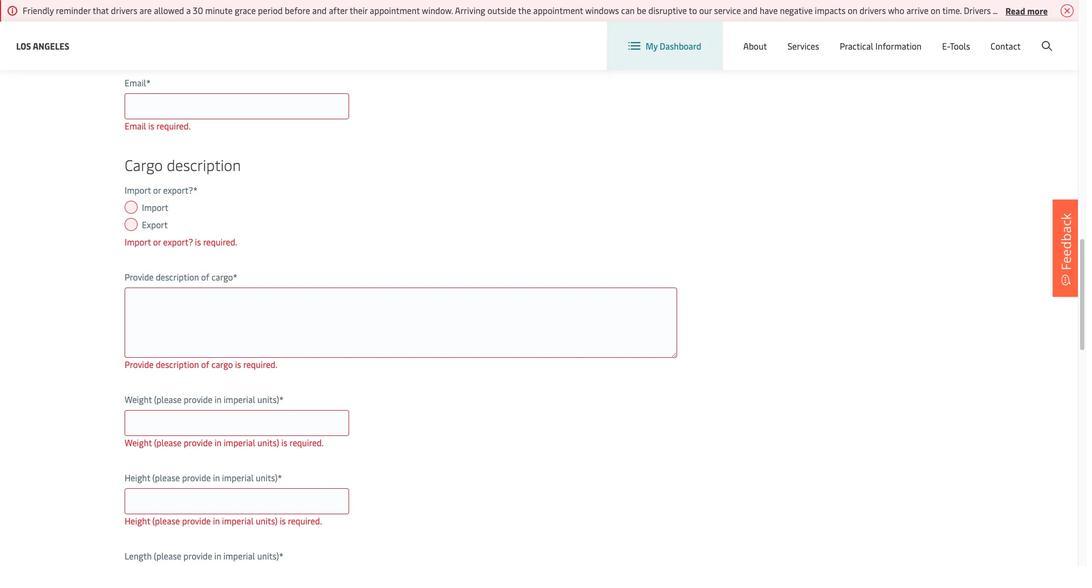 Task type: describe. For each thing, give the bounding box(es) containing it.
my
[[646, 40, 658, 52]]

units) for weight (please provide in imperial units) is required.
[[257, 437, 279, 448]]

global menu button
[[846, 21, 930, 54]]

los angeles link
[[16, 39, 69, 53]]

information
[[876, 40, 922, 52]]

read more
[[1006, 5, 1048, 16]]

location
[[802, 31, 836, 43]]

can
[[621, 4, 635, 16]]

2 and from the left
[[743, 4, 758, 16]]

1 appointment from the left
[[370, 4, 420, 16]]

length (please provide in imperial units)
[[125, 550, 279, 562]]

is up the cargo at the top left
[[148, 120, 154, 132]]

provide for length (please provide in imperial units)
[[184, 550, 212, 562]]

imperial for weight (please provide in imperial units)
[[224, 393, 255, 405]]

is down weight (please provide in imperial units) 'text box'
[[281, 437, 287, 448]]

drivers
[[964, 4, 991, 16]]

angeles
[[33, 40, 69, 52]]

login
[[970, 32, 992, 43]]

practical information
[[840, 40, 922, 52]]

feedback
[[1057, 213, 1075, 270]]

who
[[888, 4, 905, 16]]

provide for provide description of cargo is required.
[[125, 358, 154, 370]]

grace
[[235, 4, 256, 16]]

imperial for weight (please provide in imperial units) is required.
[[224, 437, 255, 448]]

window.
[[422, 4, 453, 16]]

import or export?
[[125, 184, 193, 196]]

1 drivers from the left
[[111, 4, 137, 16]]

provide description of cargo is required.
[[125, 358, 277, 370]]

provide description of cargo
[[125, 271, 233, 283]]

Weight (please provide in imperial units) text field
[[125, 410, 349, 436]]

1 that from the left
[[93, 4, 109, 16]]

login / create account
[[970, 32, 1058, 43]]

time.
[[943, 4, 962, 16]]

friendly reminder that drivers are allowed a 30 minute grace period before and after their appointment window. arriving outside the appointment windows can be disruptive to our service and have negative impacts on drivers who arrive on time. drivers that arrive outside their 
[[23, 4, 1086, 16]]

in for height (please provide in imperial units)
[[213, 472, 220, 484]]

cargo description
[[125, 154, 241, 175]]

of for provide description of cargo
[[201, 271, 209, 283]]

provide for weight (please provide in imperial units)
[[184, 393, 213, 405]]

(please for length (please provide in imperial units)
[[154, 550, 181, 562]]

our
[[699, 4, 712, 16]]

2 their from the left
[[1066, 4, 1084, 16]]

after
[[329, 4, 348, 16]]

practical
[[840, 40, 874, 52]]

allowed
[[154, 4, 184, 16]]

1 arrive from the left
[[907, 4, 929, 16]]

create
[[999, 32, 1024, 43]]

about button
[[744, 22, 767, 70]]

in for weight (please provide in imperial units) is required.
[[215, 437, 222, 448]]

(please for height (please provide in imperial units) is required.
[[152, 515, 180, 527]]

Phone telephone field
[[125, 15, 349, 41]]

menu
[[897, 32, 919, 43]]

a
[[186, 4, 191, 16]]

be
[[637, 4, 646, 16]]

read
[[1006, 5, 1025, 16]]

imperial for length (please provide in imperial units)
[[223, 550, 255, 562]]

about
[[744, 40, 767, 52]]

impacts
[[815, 4, 846, 16]]

2 outside from the left
[[1036, 4, 1064, 16]]

(please for weight (please provide in imperial units)
[[154, 393, 182, 405]]

more
[[1027, 5, 1048, 16]]

windows
[[585, 4, 619, 16]]

height for height (please provide in imperial units) is required.
[[125, 515, 150, 527]]

2 arrive from the left
[[1011, 4, 1033, 16]]

in for weight (please provide in imperial units)
[[215, 393, 222, 405]]

e-
[[942, 40, 950, 52]]

weight (please provide in imperial units) is required.
[[125, 437, 324, 448]]

units) for weight (please provide in imperial units)
[[257, 393, 279, 405]]

(please for height (please provide in imperial units)
[[152, 472, 180, 484]]

account
[[1026, 32, 1058, 43]]

switch location button
[[757, 31, 836, 43]]

2 that from the left
[[993, 4, 1009, 16]]

email is required.
[[125, 120, 191, 132]]

30
[[193, 4, 203, 16]]

is up weight (please provide in imperial units)
[[235, 358, 241, 370]]

is down the height (please provide in imperial units) text field
[[280, 515, 286, 527]]

provide for provide description of cargo
[[125, 271, 154, 283]]

are
[[140, 4, 152, 16]]

imperial for height (please provide in imperial units)
[[222, 472, 254, 484]]

los angeles
[[16, 40, 69, 52]]

services
[[788, 40, 819, 52]]

negative
[[780, 4, 813, 16]]

1 outside from the left
[[488, 4, 516, 16]]

(please for weight (please provide in imperial units) is required.
[[154, 437, 182, 448]]

weight for weight (please provide in imperial units) is required.
[[125, 437, 152, 448]]

contact
[[991, 40, 1021, 52]]

/
[[993, 32, 997, 43]]

feedback button
[[1053, 199, 1080, 297]]

description for provide description of cargo is required.
[[156, 358, 199, 370]]

import or export? is required.
[[125, 236, 237, 248]]

or for import or export? is required.
[[153, 236, 161, 248]]

Height (please provide in imperial units) text field
[[125, 488, 349, 514]]

read more button
[[1006, 4, 1048, 17]]

global menu
[[870, 32, 919, 43]]

export? for import or export?
[[163, 184, 193, 196]]

close alert image
[[1061, 4, 1074, 17]]



Task type: vqa. For each thing, say whether or not it's contained in the screenshot.
Email is required.'s EMAIL
yes



Task type: locate. For each thing, give the bounding box(es) containing it.
0 vertical spatial weight
[[125, 393, 152, 405]]

provide for height (please provide in imperial units) is required.
[[182, 515, 211, 527]]

e-tools button
[[942, 22, 970, 70]]

imperial
[[224, 393, 255, 405], [224, 437, 255, 448], [222, 472, 254, 484], [222, 515, 254, 527], [223, 550, 255, 562]]

the
[[518, 4, 531, 16]]

2 provide from the top
[[125, 358, 154, 370]]

email up email is required.
[[125, 77, 146, 88]]

arrive
[[907, 4, 929, 16], [1011, 4, 1033, 16]]

provide down weight (please provide in imperial units) is required.
[[182, 472, 211, 484]]

description
[[167, 154, 241, 175], [156, 271, 199, 283], [156, 358, 199, 370]]

period
[[258, 4, 283, 16]]

1 weight from the top
[[125, 393, 152, 405]]

their right more
[[1066, 4, 1084, 16]]

practical information button
[[840, 22, 922, 70]]

1 horizontal spatial drivers
[[860, 4, 886, 16]]

in down height (please provide in imperial units) is required. on the left bottom of page
[[214, 550, 221, 562]]

1 horizontal spatial that
[[993, 4, 1009, 16]]

1 vertical spatial height
[[125, 515, 150, 527]]

of up weight (please provide in imperial units)
[[201, 358, 209, 370]]

cargo for provide description of cargo is required.
[[212, 358, 233, 370]]

0 horizontal spatial outside
[[488, 4, 516, 16]]

in
[[215, 393, 222, 405], [215, 437, 222, 448], [213, 472, 220, 484], [213, 515, 220, 527], [214, 550, 221, 562]]

switch location
[[774, 31, 836, 43]]

export? for import or export? is required.
[[163, 236, 193, 248]]

of
[[201, 271, 209, 283], [201, 358, 209, 370]]

description up "import or export?"
[[167, 154, 241, 175]]

weight
[[125, 393, 152, 405], [125, 437, 152, 448]]

their right after
[[350, 4, 368, 16]]

is up provide description of cargo
[[195, 236, 201, 248]]

imperial for height (please provide in imperial units) is required.
[[222, 515, 254, 527]]

import for import
[[142, 201, 168, 213]]

is
[[148, 120, 154, 132], [195, 236, 201, 248], [235, 358, 241, 370], [281, 437, 287, 448], [280, 515, 286, 527]]

outside left the
[[488, 4, 516, 16]]

imperial down height (please provide in imperial units) is required. on the left bottom of page
[[223, 550, 255, 562]]

1 vertical spatial export?
[[163, 236, 193, 248]]

on left time.
[[931, 4, 941, 16]]

email for email is required.
[[125, 120, 146, 132]]

2 height from the top
[[125, 515, 150, 527]]

in for height (please provide in imperial units) is required.
[[213, 515, 220, 527]]

0 vertical spatial or
[[153, 184, 161, 196]]

Provide description of cargo text field
[[125, 288, 677, 358]]

None radio
[[125, 201, 138, 214], [125, 218, 138, 231], [125, 201, 138, 214], [125, 218, 138, 231]]

cargo
[[125, 154, 163, 175]]

in for length (please provide in imperial units)
[[214, 550, 221, 562]]

provide down height (please provide in imperial units) is required. on the left bottom of page
[[184, 550, 212, 562]]

export
[[142, 219, 168, 230]]

imperial up weight (please provide in imperial units) 'text box'
[[224, 393, 255, 405]]

0 vertical spatial cargo
[[212, 271, 233, 283]]

contact button
[[991, 22, 1021, 70]]

cargo for provide description of cargo
[[212, 271, 233, 283]]

or
[[153, 184, 161, 196], [153, 236, 161, 248]]

in up the height (please provide in imperial units) text field
[[213, 472, 220, 484]]

required.
[[156, 120, 191, 132], [203, 236, 237, 248], [243, 358, 277, 370], [290, 437, 324, 448], [288, 515, 322, 527]]

1 vertical spatial or
[[153, 236, 161, 248]]

1 horizontal spatial and
[[743, 4, 758, 16]]

appointment left 'window.'
[[370, 4, 420, 16]]

cargo
[[212, 271, 233, 283], [212, 358, 233, 370]]

minute
[[205, 4, 233, 16]]

units) for length (please provide in imperial units)
[[257, 550, 279, 562]]

imperial down weight (please provide in imperial units) 'text box'
[[224, 437, 255, 448]]

2 on from the left
[[931, 4, 941, 16]]

0 vertical spatial description
[[167, 154, 241, 175]]

export?
[[163, 184, 193, 196], [163, 236, 193, 248]]

provide for height (please provide in imperial units)
[[182, 472, 211, 484]]

1 on from the left
[[848, 4, 858, 16]]

email up the cargo at the top left
[[125, 120, 146, 132]]

Email email field
[[125, 93, 349, 119]]

height (please provide in imperial units) is required.
[[125, 515, 322, 527]]

e-tools
[[942, 40, 970, 52]]

description up weight (please provide in imperial units)
[[156, 358, 199, 370]]

export? down export
[[163, 236, 193, 248]]

have
[[760, 4, 778, 16]]

that right reminder
[[93, 4, 109, 16]]

drivers
[[111, 4, 137, 16], [860, 4, 886, 16]]

reminder
[[56, 4, 91, 16]]

0 horizontal spatial and
[[312, 4, 327, 16]]

import down export
[[125, 236, 151, 248]]

outside up account
[[1036, 4, 1064, 16]]

1 horizontal spatial on
[[931, 4, 941, 16]]

their
[[350, 4, 368, 16], [1066, 4, 1084, 16]]

provide up length (please provide in imperial units)
[[182, 515, 211, 527]]

export? down cargo description
[[163, 184, 193, 196]]

outside
[[488, 4, 516, 16], [1036, 4, 1064, 16]]

to
[[689, 4, 697, 16]]

provide for weight (please provide in imperial units) is required.
[[184, 437, 213, 448]]

import for import or export?
[[125, 184, 151, 196]]

description for provide description of cargo
[[156, 271, 199, 283]]

2 cargo from the top
[[212, 358, 233, 370]]

description for cargo description
[[167, 154, 241, 175]]

of for provide description of cargo is required.
[[201, 358, 209, 370]]

imperial down the height (please provide in imperial units) text field
[[222, 515, 254, 527]]

and left after
[[312, 4, 327, 16]]

arrive right who
[[907, 4, 929, 16]]

weight (please provide in imperial units)
[[125, 393, 279, 405]]

0 vertical spatial provide
[[125, 271, 154, 283]]

(please
[[154, 393, 182, 405], [154, 437, 182, 448], [152, 472, 180, 484], [152, 515, 180, 527], [154, 550, 181, 562]]

units)
[[257, 393, 279, 405], [257, 437, 279, 448], [256, 472, 278, 484], [256, 515, 278, 527], [257, 550, 279, 562]]

2 appointment from the left
[[533, 4, 583, 16]]

drivers left are
[[111, 4, 137, 16]]

in up weight (please provide in imperial units) 'text box'
[[215, 393, 222, 405]]

arriving
[[455, 4, 485, 16]]

services button
[[788, 22, 819, 70]]

units) for height (please provide in imperial units) is required.
[[256, 515, 278, 527]]

provide up height (please provide in imperial units)
[[184, 437, 213, 448]]

2 email from the top
[[125, 120, 146, 132]]

description down 'import or export? is required.' on the left of page
[[156, 271, 199, 283]]

0 vertical spatial import
[[125, 184, 151, 196]]

friendly
[[23, 4, 54, 16]]

drivers left who
[[860, 4, 886, 16]]

import down the cargo at the top left
[[125, 184, 151, 196]]

0 horizontal spatial that
[[93, 4, 109, 16]]

email for email
[[125, 77, 146, 88]]

or for import or export?
[[153, 184, 161, 196]]

1 horizontal spatial their
[[1066, 4, 1084, 16]]

1 and from the left
[[312, 4, 327, 16]]

my dashboard button
[[629, 22, 701, 70]]

dashboard
[[660, 40, 701, 52]]

tools
[[950, 40, 970, 52]]

that right drivers
[[993, 4, 1009, 16]]

of down 'import or export? is required.' on the left of page
[[201, 271, 209, 283]]

0 horizontal spatial their
[[350, 4, 368, 16]]

1 of from the top
[[201, 271, 209, 283]]

1 cargo from the top
[[212, 271, 233, 283]]

2 export? from the top
[[163, 236, 193, 248]]

weight for weight (please provide in imperial units)
[[125, 393, 152, 405]]

email
[[125, 77, 146, 88], [125, 120, 146, 132]]

provide
[[125, 271, 154, 283], [125, 358, 154, 370]]

1 export? from the top
[[163, 184, 193, 196]]

1 vertical spatial weight
[[125, 437, 152, 448]]

units) for height (please provide in imperial units)
[[256, 472, 278, 484]]

1 their from the left
[[350, 4, 368, 16]]

in down weight (please provide in imperial units) 'text box'
[[215, 437, 222, 448]]

1 horizontal spatial outside
[[1036, 4, 1064, 16]]

1 or from the top
[[153, 184, 161, 196]]

imperial up the height (please provide in imperial units) text field
[[222, 472, 254, 484]]

0 horizontal spatial on
[[848, 4, 858, 16]]

switch
[[774, 31, 800, 43]]

on right impacts
[[848, 4, 858, 16]]

1 vertical spatial of
[[201, 358, 209, 370]]

1 horizontal spatial appointment
[[533, 4, 583, 16]]

0 horizontal spatial arrive
[[907, 4, 929, 16]]

0 vertical spatial of
[[201, 271, 209, 283]]

los
[[16, 40, 31, 52]]

global
[[870, 32, 895, 43]]

appointment
[[370, 4, 420, 16], [533, 4, 583, 16]]

2 or from the top
[[153, 236, 161, 248]]

1 provide from the top
[[125, 271, 154, 283]]

1 vertical spatial import
[[142, 201, 168, 213]]

0 vertical spatial height
[[125, 472, 150, 484]]

provide down the provide description of cargo is required. on the bottom left of the page
[[184, 393, 213, 405]]

service
[[714, 4, 741, 16]]

1 height from the top
[[125, 472, 150, 484]]

2 drivers from the left
[[860, 4, 886, 16]]

disruptive
[[649, 4, 687, 16]]

or down export
[[153, 236, 161, 248]]

2 weight from the top
[[125, 437, 152, 448]]

1 vertical spatial cargo
[[212, 358, 233, 370]]

length
[[125, 550, 152, 562]]

1 vertical spatial description
[[156, 271, 199, 283]]

2 vertical spatial import
[[125, 236, 151, 248]]

0 horizontal spatial drivers
[[111, 4, 137, 16]]

1 vertical spatial email
[[125, 120, 146, 132]]

2 vertical spatial description
[[156, 358, 199, 370]]

import for import or export? is required.
[[125, 236, 151, 248]]

height for height (please provide in imperial units)
[[125, 472, 150, 484]]

0 vertical spatial email
[[125, 77, 146, 88]]

1 horizontal spatial arrive
[[1011, 4, 1033, 16]]

in down the height (please provide in imperial units) text field
[[213, 515, 220, 527]]

and
[[312, 4, 327, 16], [743, 4, 758, 16]]

0 vertical spatial export?
[[163, 184, 193, 196]]

on
[[848, 4, 858, 16], [931, 4, 941, 16]]

2 of from the top
[[201, 358, 209, 370]]

arrive up "login / create account"
[[1011, 4, 1033, 16]]

height
[[125, 472, 150, 484], [125, 515, 150, 527]]

before
[[285, 4, 310, 16]]

import
[[125, 184, 151, 196], [142, 201, 168, 213], [125, 236, 151, 248]]

or down the cargo at the top left
[[153, 184, 161, 196]]

my dashboard
[[646, 40, 701, 52]]

that
[[93, 4, 109, 16], [993, 4, 1009, 16]]

login / create account link
[[951, 22, 1058, 53]]

appointment right the
[[533, 4, 583, 16]]

and left have
[[743, 4, 758, 16]]

import up export
[[142, 201, 168, 213]]

0 horizontal spatial appointment
[[370, 4, 420, 16]]

1 vertical spatial provide
[[125, 358, 154, 370]]

1 email from the top
[[125, 77, 146, 88]]

height (please provide in imperial units)
[[125, 472, 278, 484]]



